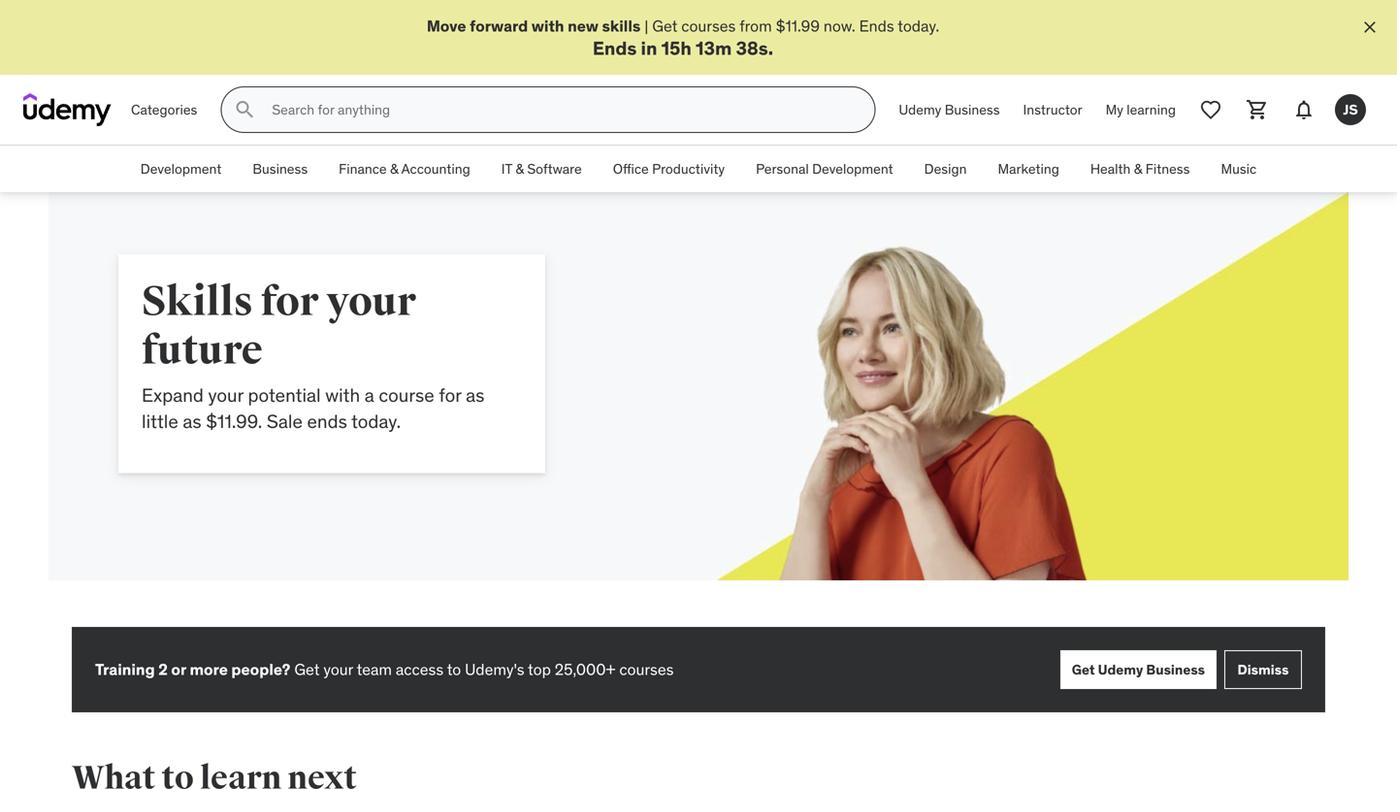 Task type: locate. For each thing, give the bounding box(es) containing it.
0 vertical spatial udemy
[[899, 101, 942, 118]]

udemy inside get udemy business link
[[1098, 661, 1144, 678]]

1 horizontal spatial today.
[[898, 16, 940, 36]]

& for accounting
[[390, 160, 399, 178]]

business down submit search icon
[[253, 160, 308, 178]]

development down categories dropdown button in the top left of the page
[[141, 160, 222, 178]]

&
[[390, 160, 399, 178], [516, 160, 524, 178], [1135, 160, 1143, 178]]

udemy
[[899, 101, 942, 118], [1098, 661, 1144, 678]]

& right it
[[516, 160, 524, 178]]

for
[[261, 277, 319, 327], [439, 384, 462, 407]]

0 horizontal spatial business
[[253, 160, 308, 178]]

ends
[[860, 16, 895, 36], [593, 36, 637, 60]]

ends down skills
[[593, 36, 637, 60]]

for right skills
[[261, 277, 319, 327]]

submit search image
[[233, 98, 257, 122]]

office
[[613, 160, 649, 178]]

courses
[[682, 16, 736, 36], [620, 660, 674, 679]]

1 horizontal spatial with
[[532, 16, 565, 36]]

a
[[365, 384, 374, 407]]

udemy inside udemy business link
[[899, 101, 942, 118]]

3 & from the left
[[1135, 160, 1143, 178]]

0 horizontal spatial for
[[261, 277, 319, 327]]

finance & accounting link
[[323, 146, 486, 192]]

sale
[[267, 409, 303, 433]]

0 vertical spatial today.
[[898, 16, 940, 36]]

get
[[653, 16, 678, 36], [294, 660, 320, 679], [1072, 661, 1095, 678]]

0 vertical spatial your
[[327, 277, 416, 327]]

|
[[645, 16, 649, 36]]

it & software
[[502, 160, 582, 178]]

2 development from the left
[[813, 160, 894, 178]]

2 vertical spatial business
[[1147, 661, 1206, 678]]

2 horizontal spatial &
[[1135, 160, 1143, 178]]

0 horizontal spatial &
[[390, 160, 399, 178]]

dismiss button
[[1225, 651, 1303, 689]]

marketing link
[[983, 146, 1075, 192]]

business left the dismiss
[[1147, 661, 1206, 678]]

personal development
[[756, 160, 894, 178]]

with left "a"
[[325, 384, 360, 407]]

& right the finance
[[390, 160, 399, 178]]

instructor link
[[1012, 87, 1095, 133]]

for right course
[[439, 384, 462, 407]]

0 horizontal spatial with
[[325, 384, 360, 407]]

as right little
[[183, 409, 202, 433]]

Search for anything text field
[[268, 93, 852, 126]]

1 vertical spatial udemy
[[1098, 661, 1144, 678]]

today. right now.
[[898, 16, 940, 36]]

& inside it & software link
[[516, 160, 524, 178]]

1 horizontal spatial get
[[653, 16, 678, 36]]

0 vertical spatial with
[[532, 16, 565, 36]]

development inside development link
[[141, 160, 222, 178]]

& inside the finance & accounting "link"
[[390, 160, 399, 178]]

your left team
[[324, 660, 353, 679]]

0 vertical spatial courses
[[682, 16, 736, 36]]

development inside personal development link
[[813, 160, 894, 178]]

1 vertical spatial business
[[253, 160, 308, 178]]

business up design
[[945, 101, 1000, 118]]

finance
[[339, 160, 387, 178]]

& right health
[[1135, 160, 1143, 178]]

training 2 or more people? get your team access to udemy's top 25,000+ courses
[[95, 660, 674, 679]]

today. down "a"
[[351, 409, 401, 433]]

1 vertical spatial as
[[183, 409, 202, 433]]

now.
[[824, 16, 856, 36]]

design link
[[909, 146, 983, 192]]

as
[[466, 384, 485, 407], [183, 409, 202, 433]]

& for fitness
[[1135, 160, 1143, 178]]

office productivity link
[[598, 146, 741, 192]]

little
[[142, 409, 178, 433]]

today.
[[898, 16, 940, 36], [351, 409, 401, 433]]

get udemy business link
[[1061, 651, 1217, 689]]

my learning
[[1106, 101, 1176, 118]]

today. inside the skills for your future expand your potential with a course for as little as $11.99. sale ends today.
[[351, 409, 401, 433]]

development
[[141, 160, 222, 178], [813, 160, 894, 178]]

it & software link
[[486, 146, 598, 192]]

with left new
[[532, 16, 565, 36]]

personal development link
[[741, 146, 909, 192]]

health & fitness link
[[1075, 146, 1206, 192]]

.
[[769, 36, 774, 60]]

1 horizontal spatial as
[[466, 384, 485, 407]]

1 development from the left
[[141, 160, 222, 178]]

0 horizontal spatial courses
[[620, 660, 674, 679]]

courses right 25,000+
[[620, 660, 674, 679]]

health & fitness
[[1091, 160, 1191, 178]]

skills
[[142, 277, 253, 327]]

js
[[1344, 101, 1359, 118]]

development right personal
[[813, 160, 894, 178]]

udemy business link
[[888, 87, 1012, 133]]

courses up the 15h 13m 38s
[[682, 16, 736, 36]]

1 horizontal spatial for
[[439, 384, 462, 407]]

& for software
[[516, 160, 524, 178]]

1 vertical spatial with
[[325, 384, 360, 407]]

1 vertical spatial today.
[[351, 409, 401, 433]]

1 horizontal spatial udemy
[[1098, 661, 1144, 678]]

0 horizontal spatial as
[[183, 409, 202, 433]]

2 & from the left
[[516, 160, 524, 178]]

with inside the skills for your future expand your potential with a course for as little as $11.99. sale ends today.
[[325, 384, 360, 407]]

25,000+
[[555, 660, 616, 679]]

1 vertical spatial for
[[439, 384, 462, 407]]

0 horizontal spatial today.
[[351, 409, 401, 433]]

finance & accounting
[[339, 160, 471, 178]]

expand
[[142, 384, 204, 407]]

music
[[1222, 160, 1257, 178]]

js link
[[1328, 87, 1375, 133]]

move forward with new skills | get courses from $11.99 now. ends today. ends in 15h 13m 38s .
[[427, 16, 940, 60]]

1 horizontal spatial &
[[516, 160, 524, 178]]

0 vertical spatial as
[[466, 384, 485, 407]]

ends right now.
[[860, 16, 895, 36]]

personal
[[756, 160, 809, 178]]

0 vertical spatial business
[[945, 101, 1000, 118]]

categories button
[[119, 87, 209, 133]]

with
[[532, 16, 565, 36], [325, 384, 360, 407]]

2 horizontal spatial business
[[1147, 661, 1206, 678]]

1 & from the left
[[390, 160, 399, 178]]

0 horizontal spatial udemy
[[899, 101, 942, 118]]

as right course
[[466, 384, 485, 407]]

1 horizontal spatial courses
[[682, 16, 736, 36]]

business
[[945, 101, 1000, 118], [253, 160, 308, 178], [1147, 661, 1206, 678]]

your
[[327, 277, 416, 327], [208, 384, 244, 407], [324, 660, 353, 679]]

1 horizontal spatial business
[[945, 101, 1000, 118]]

move
[[427, 16, 466, 36]]

udemy image
[[23, 93, 112, 126]]

my learning link
[[1095, 87, 1188, 133]]

2 vertical spatial your
[[324, 660, 353, 679]]

0 horizontal spatial development
[[141, 160, 222, 178]]

your up "a"
[[327, 277, 416, 327]]

& inside health & fitness link
[[1135, 160, 1143, 178]]

design
[[925, 160, 967, 178]]

1 horizontal spatial development
[[813, 160, 894, 178]]

your up $11.99.
[[208, 384, 244, 407]]



Task type: describe. For each thing, give the bounding box(es) containing it.
udemy business
[[899, 101, 1000, 118]]

shopping cart with 0 items image
[[1246, 98, 1270, 122]]

with inside move forward with new skills | get courses from $11.99 now. ends today. ends in 15h 13m 38s .
[[532, 16, 565, 36]]

accounting
[[402, 160, 471, 178]]

team
[[357, 660, 392, 679]]

get inside move forward with new skills | get courses from $11.99 now. ends today. ends in 15h 13m 38s .
[[653, 16, 678, 36]]

$11.99.
[[206, 409, 262, 433]]

my
[[1106, 101, 1124, 118]]

training
[[95, 660, 155, 679]]

2 horizontal spatial get
[[1072, 661, 1095, 678]]

learning
[[1127, 101, 1176, 118]]

music link
[[1206, 146, 1273, 192]]

more
[[190, 660, 228, 679]]

it
[[502, 160, 512, 178]]

skills
[[602, 16, 641, 36]]

udemy's
[[465, 660, 525, 679]]

health
[[1091, 160, 1131, 178]]

to
[[447, 660, 461, 679]]

from
[[740, 16, 772, 36]]

0 vertical spatial for
[[261, 277, 319, 327]]

1 vertical spatial your
[[208, 384, 244, 407]]

business link
[[237, 146, 323, 192]]

categories
[[131, 101, 197, 118]]

1 vertical spatial courses
[[620, 660, 674, 679]]

15h 13m 38s
[[662, 36, 769, 60]]

course
[[379, 384, 435, 407]]

skills for your future expand your potential with a course for as little as $11.99. sale ends today.
[[142, 277, 485, 433]]

courses inside move forward with new skills | get courses from $11.99 now. ends today. ends in 15h 13m 38s .
[[682, 16, 736, 36]]

software
[[527, 160, 582, 178]]

productivity
[[652, 160, 725, 178]]

new
[[568, 16, 599, 36]]

development link
[[125, 146, 237, 192]]

access
[[396, 660, 444, 679]]

future
[[142, 325, 263, 376]]

close image
[[1361, 17, 1380, 37]]

top
[[528, 660, 551, 679]]

people?
[[231, 660, 291, 679]]

potential
[[248, 384, 321, 407]]

dismiss
[[1238, 661, 1290, 678]]

or
[[171, 660, 186, 679]]

fitness
[[1146, 160, 1191, 178]]

notifications image
[[1293, 98, 1316, 122]]

0 horizontal spatial get
[[294, 660, 320, 679]]

marketing
[[998, 160, 1060, 178]]

$11.99
[[776, 16, 820, 36]]

get udemy business
[[1072, 661, 1206, 678]]

instructor
[[1024, 101, 1083, 118]]

today. inside move forward with new skills | get courses from $11.99 now. ends today. ends in 15h 13m 38s .
[[898, 16, 940, 36]]

2
[[158, 660, 168, 679]]

0 horizontal spatial ends
[[593, 36, 637, 60]]

office productivity
[[613, 160, 725, 178]]

wishlist image
[[1200, 98, 1223, 122]]

forward
[[470, 16, 528, 36]]

ends
[[307, 409, 347, 433]]

1 horizontal spatial ends
[[860, 16, 895, 36]]

in
[[641, 36, 658, 60]]



Task type: vqa. For each thing, say whether or not it's contained in the screenshot.
CURRICULUM
no



